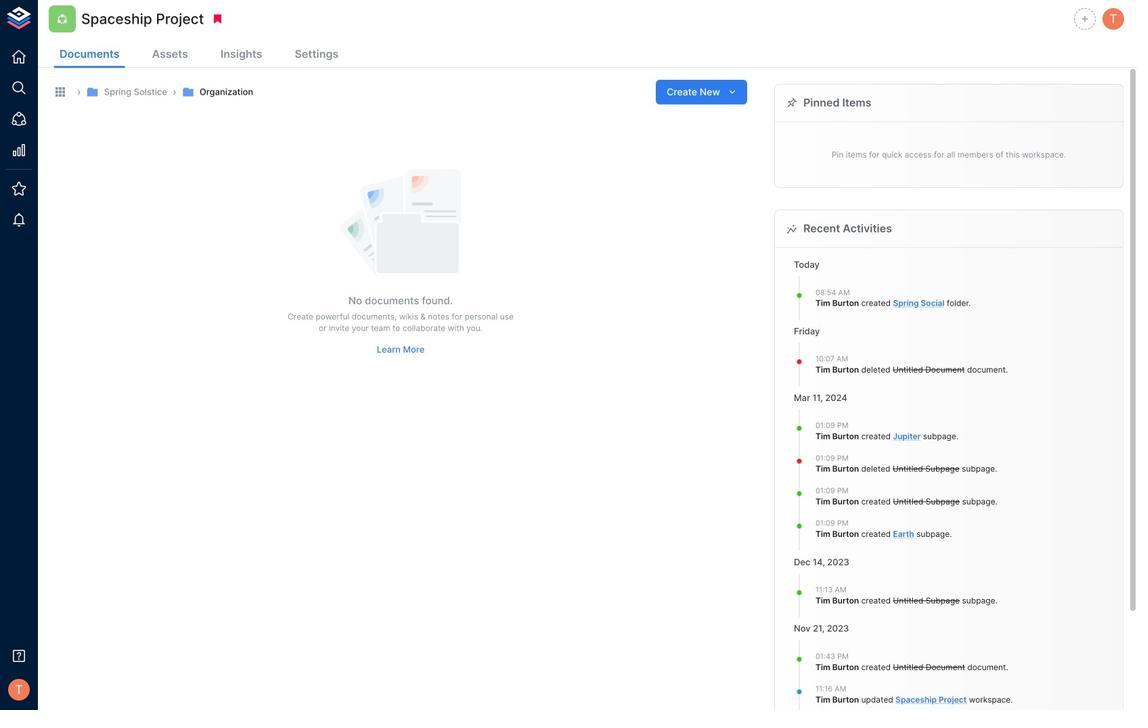 Task type: locate. For each thing, give the bounding box(es) containing it.
remove bookmark image
[[211, 13, 224, 25]]



Task type: vqa. For each thing, say whether or not it's contained in the screenshot.
REMOVE BOOKMARK icon
yes



